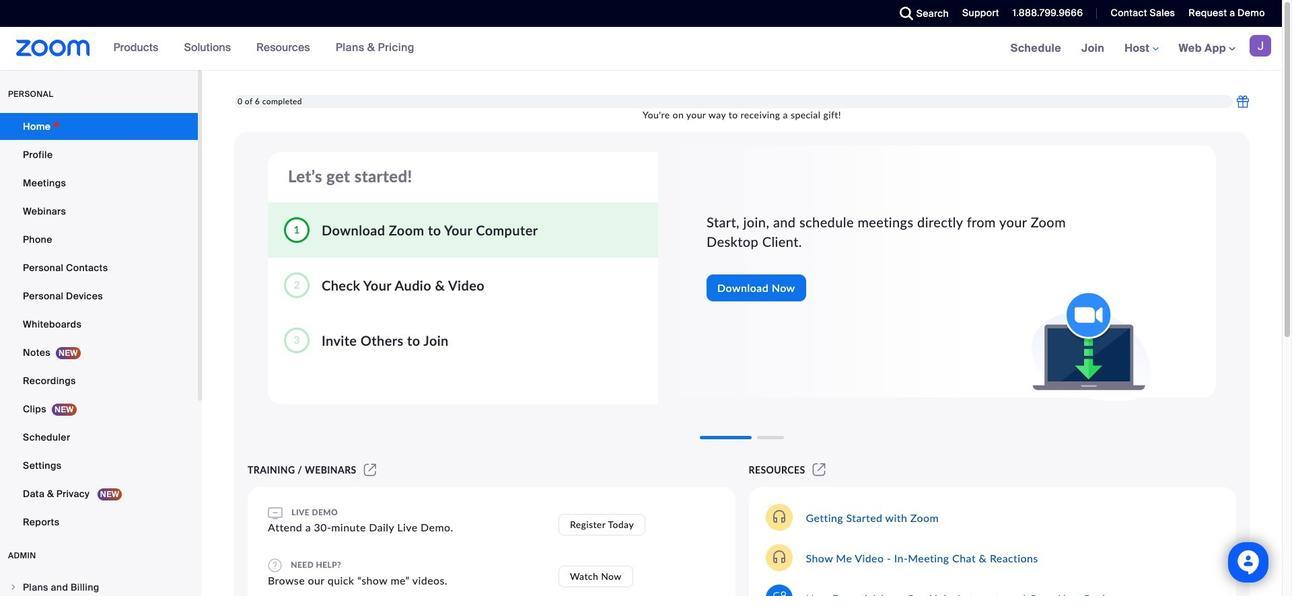 Task type: describe. For each thing, give the bounding box(es) containing it.
window new image
[[362, 464, 378, 476]]

right image
[[9, 583, 17, 592]]

product information navigation
[[103, 27, 425, 70]]

personal menu menu
[[0, 113, 198, 537]]



Task type: vqa. For each thing, say whether or not it's contained in the screenshot.
DEMO
no



Task type: locate. For each thing, give the bounding box(es) containing it.
meetings navigation
[[1000, 27, 1282, 71]]

zoom logo image
[[16, 40, 90, 57]]

profile picture image
[[1250, 35, 1271, 57]]

menu item
[[0, 575, 198, 596]]

window new image
[[811, 464, 828, 476]]

banner
[[0, 27, 1282, 71]]



